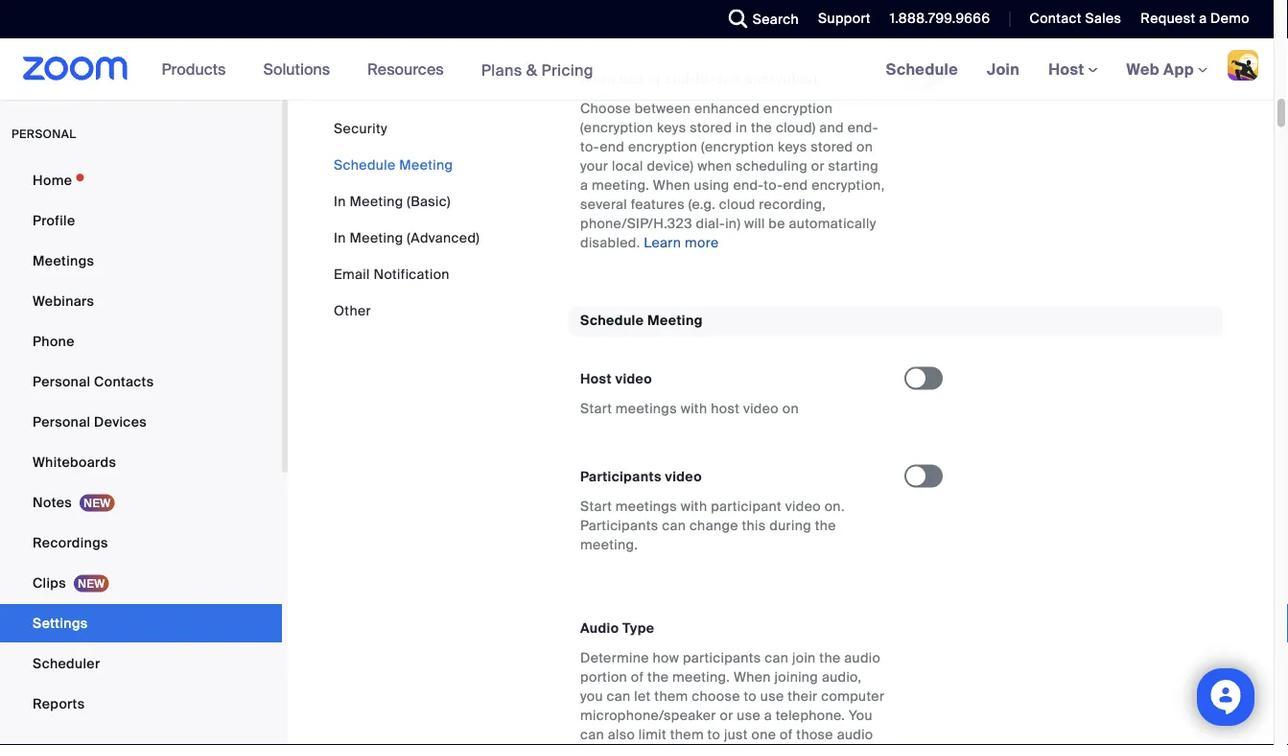 Task type: describe. For each thing, give the bounding box(es) containing it.
&
[[527, 60, 538, 80]]

type
[[623, 620, 655, 638]]

in meeting (advanced)
[[334, 229, 480, 247]]

join
[[988, 59, 1020, 79]]

and
[[820, 118, 845, 136]]

1 horizontal spatial of
[[648, 69, 661, 87]]

plans
[[481, 60, 523, 80]]

participants video
[[581, 468, 702, 486]]

meeting for in meeting (basic) 'link'
[[350, 192, 404, 210]]

schedule meeting inside menu bar
[[334, 156, 453, 174]]

those
[[797, 726, 834, 744]]

personal contacts link
[[0, 363, 282, 401]]

personal devices
[[33, 413, 147, 431]]

telephone.
[[776, 707, 846, 725]]

1 vertical spatial stored
[[811, 138, 854, 155]]

2 horizontal spatial end-
[[848, 118, 879, 136]]

email
[[334, 265, 370, 283]]

starting
[[829, 157, 879, 175]]

2 horizontal spatial a
[[1200, 10, 1208, 27]]

their
[[788, 688, 818, 706]]

on inside choose between enhanced encryption (encryption keys stored in the cloud) and end- to-end encryption (encryption keys stored on your local device) when scheduling or starting a meeting. when using end-to-end encryption, several features (e.g. cloud recording, phone/sip/h.323 dial-in) will be automatically disabled.
[[857, 138, 874, 155]]

pricing
[[542, 60, 594, 80]]

phone/sip/h.323
[[581, 214, 693, 232]]

app
[[1164, 59, 1195, 79]]

types.
[[581, 745, 620, 746]]

party
[[722, 745, 755, 746]]

choose
[[581, 99, 631, 117]]

allow use of end-to-end encryption
[[581, 69, 818, 87]]

2 vertical spatial to-
[[764, 176, 784, 194]]

1 vertical spatial use
[[761, 688, 785, 706]]

can left let
[[607, 688, 631, 706]]

if
[[623, 745, 632, 746]]

with for host
[[681, 400, 708, 418]]

0 horizontal spatial (encryption
[[581, 118, 654, 136]]

personal
[[12, 127, 76, 142]]

menu bar containing security
[[334, 119, 480, 321]]

settings
[[33, 615, 88, 632]]

learn more
[[644, 234, 719, 251]]

solutions button
[[263, 38, 339, 100]]

0 horizontal spatial you
[[581, 688, 603, 706]]

personal contacts
[[33, 373, 154, 391]]

recordings link
[[0, 524, 282, 562]]

personal devices link
[[0, 403, 282, 441]]

notes link
[[0, 484, 282, 522]]

reports link
[[0, 685, 282, 724]]

meeting. inside choose between enhanced encryption (encryption keys stored in the cloud) and end- to-end encryption (encryption keys stored on your local device) when scheduling or starting a meeting. when using end-to-end encryption, several features (e.g. cloud recording, phone/sip/h.323 dial-in) will be automatically disabled.
[[592, 176, 650, 194]]

notification
[[374, 265, 450, 283]]

just
[[724, 726, 748, 744]]

search
[[753, 10, 799, 28]]

host button
[[1049, 59, 1098, 79]]

with for participant
[[681, 498, 708, 516]]

in)
[[726, 214, 741, 232]]

the inside choose between enhanced encryption (encryption keys stored in the cloud) and end- to-end encryption (encryption keys stored on your local device) when scheduling or starting a meeting. when using end-to-end encryption, several features (e.g. cloud recording, phone/sip/h.323 dial-in) will be automatically disabled.
[[751, 118, 773, 136]]

whiteboards
[[33, 453, 116, 471]]

choose between enhanced encryption (encryption keys stored in the cloud) and end- to-end encryption (encryption keys stored on your local device) when scheduling or starting a meeting. when using end-to-end encryption, several features (e.g. cloud recording, phone/sip/h.323 dial-in) will be automatically disabled.
[[581, 99, 885, 251]]

start for start meetings with host video on
[[581, 400, 612, 418]]

1 participants from the top
[[581, 468, 662, 486]]

automatically
[[789, 214, 877, 232]]

schedule meeting element
[[569, 306, 1224, 746]]

(advanced)
[[407, 229, 480, 247]]

2 vertical spatial audio
[[759, 745, 795, 746]]

devices
[[94, 413, 147, 431]]

personal for personal contacts
[[33, 373, 91, 391]]

webinars link
[[0, 282, 282, 321]]

during
[[770, 517, 812, 535]]

1 horizontal spatial you
[[636, 745, 659, 746]]

banner containing products
[[0, 38, 1274, 101]]

1 vertical spatial them
[[671, 726, 704, 744]]

1.888.799.9666 button up the join
[[876, 0, 996, 38]]

whiteboards link
[[0, 443, 282, 482]]

phone link
[[0, 322, 282, 361]]

learn
[[644, 234, 682, 251]]

2 horizontal spatial end
[[784, 176, 808, 194]]

scheduling
[[736, 157, 808, 175]]

clips link
[[0, 564, 282, 603]]

sales
[[1086, 10, 1122, 27]]

0 vertical spatial end
[[716, 69, 742, 87]]

audio type
[[581, 620, 655, 638]]

in
[[736, 118, 748, 136]]

in for in meeting (basic)
[[334, 192, 346, 210]]

personal for personal devices
[[33, 413, 91, 431]]

security link
[[334, 119, 388, 137]]

0 horizontal spatial to-
[[581, 138, 600, 155]]

meeting for schedule meeting link
[[399, 156, 453, 174]]

start meetings with participant video on. participants can change this during the meeting.
[[581, 498, 845, 554]]

a for choose between enhanced encryption (encryption keys stored in the cloud) and end- to-end encryption (encryption keys stored on your local device) when scheduling or starting a meeting. when using end-to-end encryption, several features (e.g. cloud recording, phone/sip/h.323 dial-in) will be automatically disabled.
[[581, 176, 589, 194]]

video up start meetings with participant video on. participants can change this during the meeting. at bottom
[[665, 468, 702, 486]]

host
[[711, 400, 740, 418]]

on inside the schedule meeting "element"
[[783, 400, 799, 418]]

settings link
[[0, 605, 282, 643]]

meetings navigation
[[872, 38, 1274, 101]]

meeting inside "element"
[[648, 312, 703, 330]]

clips
[[33, 574, 66, 592]]

on.
[[825, 498, 845, 516]]

allow
[[581, 69, 617, 87]]

solutions
[[263, 59, 330, 79]]

host video
[[581, 370, 653, 388]]

participants
[[683, 650, 762, 667]]

recordings
[[33, 534, 108, 552]]

2 vertical spatial end-
[[734, 176, 764, 194]]

meeting. inside start meetings with participant video on. participants can change this during the meeting.
[[581, 536, 638, 554]]

meetings link
[[0, 242, 282, 280]]

(e.g.
[[689, 195, 716, 213]]

webinars
[[33, 292, 94, 310]]

web app
[[1127, 59, 1195, 79]]

participants inside start meetings with participant video on. participants can change this during the meeting.
[[581, 517, 659, 535]]

can up types.
[[581, 726, 605, 744]]

1.888.799.9666
[[890, 10, 991, 27]]

start for start meetings with participant video on. participants can change this during the meeting.
[[581, 498, 612, 516]]

enhanced
[[695, 99, 760, 117]]

request
[[1141, 10, 1196, 27]]

one
[[752, 726, 777, 744]]

email notification link
[[334, 265, 450, 283]]

audio,
[[822, 669, 862, 686]]

2 vertical spatial use
[[737, 707, 761, 725]]

or for to
[[720, 707, 734, 725]]

other link
[[334, 302, 371, 320]]

video right 'host'
[[744, 400, 779, 418]]

how
[[653, 650, 680, 667]]

meetings for host
[[616, 400, 677, 418]]

between
[[635, 99, 691, 117]]



Task type: vqa. For each thing, say whether or not it's contained in the screenshot.
leftmost Upgrade
no



Task type: locate. For each thing, give the bounding box(es) containing it.
products
[[162, 59, 226, 79]]

0 vertical spatial meeting.
[[592, 176, 650, 194]]

microphone/speaker
[[581, 707, 717, 725]]

stored down 'enhanced'
[[690, 118, 733, 136]]

also
[[608, 726, 635, 744]]

with
[[681, 400, 708, 418], [681, 498, 708, 516]]

start
[[581, 400, 612, 418], [581, 498, 612, 516]]

in up email
[[334, 229, 346, 247]]

2 vertical spatial end
[[784, 176, 808, 194]]

personal down the phone at the left
[[33, 373, 91, 391]]

(basic)
[[407, 192, 451, 210]]

1 vertical spatial to-
[[581, 138, 600, 155]]

0 vertical spatial or
[[812, 157, 825, 175]]

plans & pricing link
[[481, 60, 594, 80], [481, 60, 594, 80]]

end- right and
[[848, 118, 879, 136]]

personal inside personal contacts link
[[33, 373, 91, 391]]

schedule inside "element"
[[581, 312, 644, 330]]

1 vertical spatial to
[[708, 726, 721, 744]]

1 vertical spatial with
[[681, 498, 708, 516]]

host for host
[[1049, 59, 1089, 79]]

1 vertical spatial (encryption
[[702, 138, 775, 155]]

(encryption
[[581, 118, 654, 136], [702, 138, 775, 155]]

you
[[849, 707, 873, 725]]

a inside choose between enhanced encryption (encryption keys stored in the cloud) and end- to-end encryption (encryption keys stored on your local device) when scheduling or starting a meeting. when using end-to-end encryption, several features (e.g. cloud recording, phone/sip/h.323 dial-in) will be automatically disabled.
[[581, 176, 589, 194]]

1 horizontal spatial keys
[[778, 138, 808, 155]]

0 vertical spatial when
[[653, 176, 691, 194]]

1 horizontal spatial host
[[1049, 59, 1089, 79]]

resources
[[368, 59, 444, 79]]

web
[[1127, 59, 1160, 79]]

end up recording,
[[784, 176, 808, 194]]

1 horizontal spatial a
[[765, 707, 772, 725]]

change
[[690, 517, 739, 535]]

the right in
[[751, 118, 773, 136]]

meeting
[[399, 156, 453, 174], [350, 192, 404, 210], [350, 229, 404, 247], [648, 312, 703, 330]]

use right allow
[[620, 69, 644, 87]]

with inside start meetings with participant video on. participants can change this during the meeting.
[[681, 498, 708, 516]]

determine how participants can join the audio portion of the meeting. when joining audio, you can let them choose to use their computer microphone/speaker or use a telephone. you can also limit them to just one of those audio types. if you have 3rd party audio enabled
[[581, 650, 885, 746]]

1 vertical spatial meeting.
[[581, 536, 638, 554]]

the
[[751, 118, 773, 136], [815, 517, 837, 535], [820, 650, 841, 667], [648, 669, 669, 686]]

0 horizontal spatial stored
[[690, 118, 733, 136]]

meeting down schedule meeting link
[[350, 192, 404, 210]]

when
[[698, 157, 732, 175]]

meeting up (basic)
[[399, 156, 453, 174]]

0 horizontal spatial keys
[[657, 118, 687, 136]]

can left change at the bottom right of page
[[662, 517, 686, 535]]

web app button
[[1127, 59, 1208, 79]]

on right 'host'
[[783, 400, 799, 418]]

schedule inside meetings navigation
[[886, 59, 959, 79]]

0 horizontal spatial on
[[783, 400, 799, 418]]

or for encryption,
[[812, 157, 825, 175]]

when down participants
[[734, 669, 771, 686]]

1 vertical spatial a
[[581, 176, 589, 194]]

0 vertical spatial audio
[[845, 650, 881, 667]]

contacts
[[94, 373, 154, 391]]

end up local
[[600, 138, 625, 155]]

0 horizontal spatial to
[[708, 726, 721, 744]]

meeting. up choose
[[673, 669, 730, 686]]

1 personal from the top
[[33, 373, 91, 391]]

0 horizontal spatial schedule meeting
[[334, 156, 453, 174]]

meeting.
[[592, 176, 650, 194], [581, 536, 638, 554], [673, 669, 730, 686]]

home
[[33, 171, 72, 189]]

schedule inside menu bar
[[334, 156, 396, 174]]

keys down between
[[657, 118, 687, 136]]

when down device)
[[653, 176, 691, 194]]

0 vertical spatial host
[[1049, 59, 1089, 79]]

be
[[769, 214, 786, 232]]

meetings
[[616, 400, 677, 418], [616, 498, 677, 516]]

1 vertical spatial keys
[[778, 138, 808, 155]]

disabled.
[[581, 234, 641, 251]]

keys down cloud)
[[778, 138, 808, 155]]

when inside determine how participants can join the audio portion of the meeting. when joining audio, you can let them choose to use their computer microphone/speaker or use a telephone. you can also limit them to just one of those audio types. if you have 3rd party audio enabled
[[734, 669, 771, 686]]

to- up 'enhanced'
[[696, 69, 716, 87]]

when inside choose between enhanced encryption (encryption keys stored in the cloud) and end- to-end encryption (encryption keys stored on your local device) when scheduling or starting a meeting. when using end-to-end encryption, several features (e.g. cloud recording, phone/sip/h.323 dial-in) will be automatically disabled.
[[653, 176, 691, 194]]

banner
[[0, 38, 1274, 101]]

1.888.799.9666 button
[[876, 0, 996, 38], [890, 10, 991, 27]]

in meeting (basic) link
[[334, 192, 451, 210]]

product information navigation
[[147, 38, 608, 101]]

2 meetings from the top
[[616, 498, 677, 516]]

end- up between
[[665, 69, 696, 87]]

schedule meeting
[[334, 156, 453, 174], [581, 312, 703, 330]]

start down participants video
[[581, 498, 612, 516]]

personal inside "personal devices" link
[[33, 413, 91, 431]]

or up just
[[720, 707, 734, 725]]

of up between
[[648, 69, 661, 87]]

1 vertical spatial host
[[581, 370, 612, 388]]

zoom logo image
[[23, 57, 128, 81]]

on up starting
[[857, 138, 874, 155]]

1 vertical spatial schedule
[[334, 156, 396, 174]]

of up let
[[631, 669, 644, 686]]

0 horizontal spatial end-
[[665, 69, 696, 87]]

meeting. inside determine how participants can join the audio portion of the meeting. when joining audio, you can let them choose to use their computer microphone/speaker or use a telephone. you can also limit them to just one of those audio types. if you have 3rd party audio enabled
[[673, 669, 730, 686]]

computer
[[822, 688, 885, 706]]

on
[[857, 138, 874, 155], [783, 400, 799, 418]]

2 vertical spatial encryption
[[628, 138, 698, 155]]

1 meetings from the top
[[616, 400, 677, 418]]

2 with from the top
[[681, 498, 708, 516]]

0 vertical spatial encryption
[[745, 69, 818, 87]]

end- up cloud
[[734, 176, 764, 194]]

join link
[[973, 38, 1035, 100]]

1 horizontal spatial (encryption
[[702, 138, 775, 155]]

them up have
[[671, 726, 704, 744]]

schedule meeting up in meeting (basic) 'link'
[[334, 156, 453, 174]]

0 vertical spatial them
[[655, 688, 689, 706]]

video up during on the bottom right of page
[[786, 498, 821, 516]]

0 horizontal spatial host
[[581, 370, 612, 388]]

0 vertical spatial schedule meeting
[[334, 156, 453, 174]]

0 vertical spatial a
[[1200, 10, 1208, 27]]

them right let
[[655, 688, 689, 706]]

1 vertical spatial end
[[600, 138, 625, 155]]

with left 'host'
[[681, 400, 708, 418]]

participants
[[581, 468, 662, 486], [581, 517, 659, 535]]

cloud)
[[776, 118, 816, 136]]

of right one
[[780, 726, 793, 744]]

phone
[[33, 333, 75, 350]]

or inside choose between enhanced encryption (encryption keys stored in the cloud) and end- to-end encryption (encryption keys stored on your local device) when scheduling or starting a meeting. when using end-to-end encryption, several features (e.g. cloud recording, phone/sip/h.323 dial-in) will be automatically disabled.
[[812, 157, 825, 175]]

2 personal from the top
[[33, 413, 91, 431]]

the down on.
[[815, 517, 837, 535]]

(encryption down in
[[702, 138, 775, 155]]

to- down scheduling
[[764, 176, 784, 194]]

personal menu menu
[[0, 161, 282, 726]]

schedule down security 'link'
[[334, 156, 396, 174]]

2 in from the top
[[334, 229, 346, 247]]

plans & pricing
[[481, 60, 594, 80]]

1 vertical spatial on
[[783, 400, 799, 418]]

meeting for the in meeting (advanced) link
[[350, 229, 404, 247]]

meeting. down participants video
[[581, 536, 638, 554]]

2 participants from the top
[[581, 517, 659, 535]]

the up audio,
[[820, 650, 841, 667]]

a up one
[[765, 707, 772, 725]]

with up change at the bottom right of page
[[681, 498, 708, 516]]

0 horizontal spatial or
[[720, 707, 734, 725]]

can left join
[[765, 650, 789, 667]]

1 with from the top
[[681, 400, 708, 418]]

1 vertical spatial end-
[[848, 118, 879, 136]]

1 in from the top
[[334, 192, 346, 210]]

start meetings with host video on
[[581, 400, 799, 418]]

1 vertical spatial participants
[[581, 517, 659, 535]]

1 vertical spatial of
[[631, 669, 644, 686]]

0 vertical spatial end-
[[665, 69, 696, 87]]

0 vertical spatial meetings
[[616, 400, 677, 418]]

2 vertical spatial meeting.
[[673, 669, 730, 686]]

profile
[[33, 212, 75, 229]]

1 horizontal spatial end-
[[734, 176, 764, 194]]

0 vertical spatial you
[[581, 688, 603, 706]]

meetings down the host video
[[616, 400, 677, 418]]

in meeting (basic)
[[334, 192, 451, 210]]

meetings for participants
[[616, 498, 677, 516]]

end up 'enhanced'
[[716, 69, 742, 87]]

them
[[655, 688, 689, 706], [671, 726, 704, 744]]

(encryption down the choose
[[581, 118, 654, 136]]

0 vertical spatial in
[[334, 192, 346, 210]]

schedule link
[[872, 38, 973, 100]]

1 vertical spatial schedule meeting
[[581, 312, 703, 330]]

video up the start meetings with host video on
[[616, 370, 653, 388]]

2 horizontal spatial to-
[[764, 176, 784, 194]]

0 horizontal spatial a
[[581, 176, 589, 194]]

1 vertical spatial start
[[581, 498, 612, 516]]

0 vertical spatial of
[[648, 69, 661, 87]]

0 vertical spatial schedule
[[886, 59, 959, 79]]

1 horizontal spatial to
[[744, 688, 757, 706]]

to up '3rd'
[[708, 726, 721, 744]]

to
[[744, 688, 757, 706], [708, 726, 721, 744]]

1 horizontal spatial schedule meeting
[[581, 312, 703, 330]]

0 horizontal spatial schedule
[[334, 156, 396, 174]]

participant
[[711, 498, 782, 516]]

to- up "your"
[[581, 138, 600, 155]]

meeting up email notification
[[350, 229, 404, 247]]

start down the host video
[[581, 400, 612, 418]]

portion
[[581, 669, 628, 686]]

end-
[[665, 69, 696, 87], [848, 118, 879, 136], [734, 176, 764, 194]]

0 vertical spatial start
[[581, 400, 612, 418]]

2 vertical spatial schedule
[[581, 312, 644, 330]]

a left demo
[[1200, 10, 1208, 27]]

keys
[[657, 118, 687, 136], [778, 138, 808, 155]]

1 vertical spatial you
[[636, 745, 659, 746]]

1 vertical spatial encryption
[[764, 99, 833, 117]]

3rd
[[697, 745, 719, 746]]

let
[[635, 688, 651, 706]]

limit
[[639, 726, 667, 744]]

1 horizontal spatial or
[[812, 157, 825, 175]]

notes
[[33, 494, 72, 512]]

your
[[581, 157, 609, 175]]

1 vertical spatial audio
[[837, 726, 874, 744]]

2 start from the top
[[581, 498, 612, 516]]

in for in meeting (advanced)
[[334, 229, 346, 247]]

1 vertical spatial when
[[734, 669, 771, 686]]

schedule down 1.888.799.9666
[[886, 59, 959, 79]]

1 vertical spatial in
[[334, 229, 346, 247]]

meeting. down local
[[592, 176, 650, 194]]

schedule meeting up the host video
[[581, 312, 703, 330]]

0 vertical spatial use
[[620, 69, 644, 87]]

meetings inside start meetings with participant video on. participants can change this during the meeting.
[[616, 498, 677, 516]]

1 horizontal spatial on
[[857, 138, 874, 155]]

personal up whiteboards
[[33, 413, 91, 431]]

0 vertical spatial to-
[[696, 69, 716, 87]]

use
[[620, 69, 644, 87], [761, 688, 785, 706], [737, 707, 761, 725]]

0 vertical spatial stored
[[690, 118, 733, 136]]

0 vertical spatial to
[[744, 688, 757, 706]]

1 horizontal spatial end
[[716, 69, 742, 87]]

search button
[[715, 0, 804, 38]]

0 horizontal spatial end
[[600, 138, 625, 155]]

use left their on the bottom of the page
[[761, 688, 785, 706]]

1 horizontal spatial schedule
[[581, 312, 644, 330]]

audio down you
[[837, 726, 874, 744]]

1.888.799.9666 button up "schedule" link
[[890, 10, 991, 27]]

you down 'portion'
[[581, 688, 603, 706]]

or left starting
[[812, 157, 825, 175]]

0 horizontal spatial of
[[631, 669, 644, 686]]

the down how
[[648, 669, 669, 686]]

or inside determine how participants can join the audio portion of the meeting. when joining audio, you can let them choose to use their computer microphone/speaker or use a telephone. you can also limit them to just one of those audio types. if you have 3rd party audio enabled
[[720, 707, 734, 725]]

profile picture image
[[1228, 50, 1259, 81]]

in meeting (advanced) link
[[334, 229, 480, 247]]

1 vertical spatial personal
[[33, 413, 91, 431]]

1 horizontal spatial when
[[734, 669, 771, 686]]

home link
[[0, 161, 282, 200]]

a inside determine how participants can join the audio portion of the meeting. when joining audio, you can let them choose to use their computer microphone/speaker or use a telephone. you can also limit them to just one of those audio types. if you have 3rd party audio enabled
[[765, 707, 772, 725]]

2 vertical spatial of
[[780, 726, 793, 744]]

0 vertical spatial with
[[681, 400, 708, 418]]

0 vertical spatial personal
[[33, 373, 91, 391]]

use up just
[[737, 707, 761, 725]]

schedule meeting inside "element"
[[581, 312, 703, 330]]

a for determine how participants can join the audio portion of the meeting. when joining audio, you can let them choose to use their computer microphone/speaker or use a telephone. you can also limit them to just one of those audio types. if you have 3rd party audio enabled
[[765, 707, 772, 725]]

in down schedule meeting link
[[334, 192, 346, 210]]

a down "your"
[[581, 176, 589, 194]]

0 horizontal spatial when
[[653, 176, 691, 194]]

1 vertical spatial meetings
[[616, 498, 677, 516]]

host inside the schedule meeting "element"
[[581, 370, 612, 388]]

0 vertical spatial participants
[[581, 468, 662, 486]]

dial-
[[696, 214, 726, 232]]

the inside start meetings with participant video on. participants can change this during the meeting.
[[815, 517, 837, 535]]

choose
[[692, 688, 741, 706]]

contact sales
[[1030, 10, 1122, 27]]

2 horizontal spatial schedule
[[886, 59, 959, 79]]

host inside meetings navigation
[[1049, 59, 1089, 79]]

1 horizontal spatial stored
[[811, 138, 854, 155]]

start inside start meetings with participant video on. participants can change this during the meeting.
[[581, 498, 612, 516]]

to right choose
[[744, 688, 757, 706]]

determine
[[581, 650, 650, 667]]

audio up audio,
[[845, 650, 881, 667]]

1 start from the top
[[581, 400, 612, 418]]

video inside start meetings with participant video on. participants can change this during the meeting.
[[786, 498, 821, 516]]

features
[[631, 195, 685, 213]]

stored down and
[[811, 138, 854, 155]]

can inside start meetings with participant video on. participants can change this during the meeting.
[[662, 517, 686, 535]]

0 vertical spatial keys
[[657, 118, 687, 136]]

1 horizontal spatial to-
[[696, 69, 716, 87]]

meeting down learn more link at the top
[[648, 312, 703, 330]]

host for host video
[[581, 370, 612, 388]]

1 vertical spatial or
[[720, 707, 734, 725]]

2 vertical spatial a
[[765, 707, 772, 725]]

you down limit
[[636, 745, 659, 746]]

2 horizontal spatial of
[[780, 726, 793, 744]]

menu bar
[[334, 119, 480, 321]]

meetings down participants video
[[616, 498, 677, 516]]

will
[[745, 214, 765, 232]]

learn more link
[[644, 234, 719, 251]]

0 vertical spatial (encryption
[[581, 118, 654, 136]]

audio down one
[[759, 745, 795, 746]]

schedule up the host video
[[581, 312, 644, 330]]



